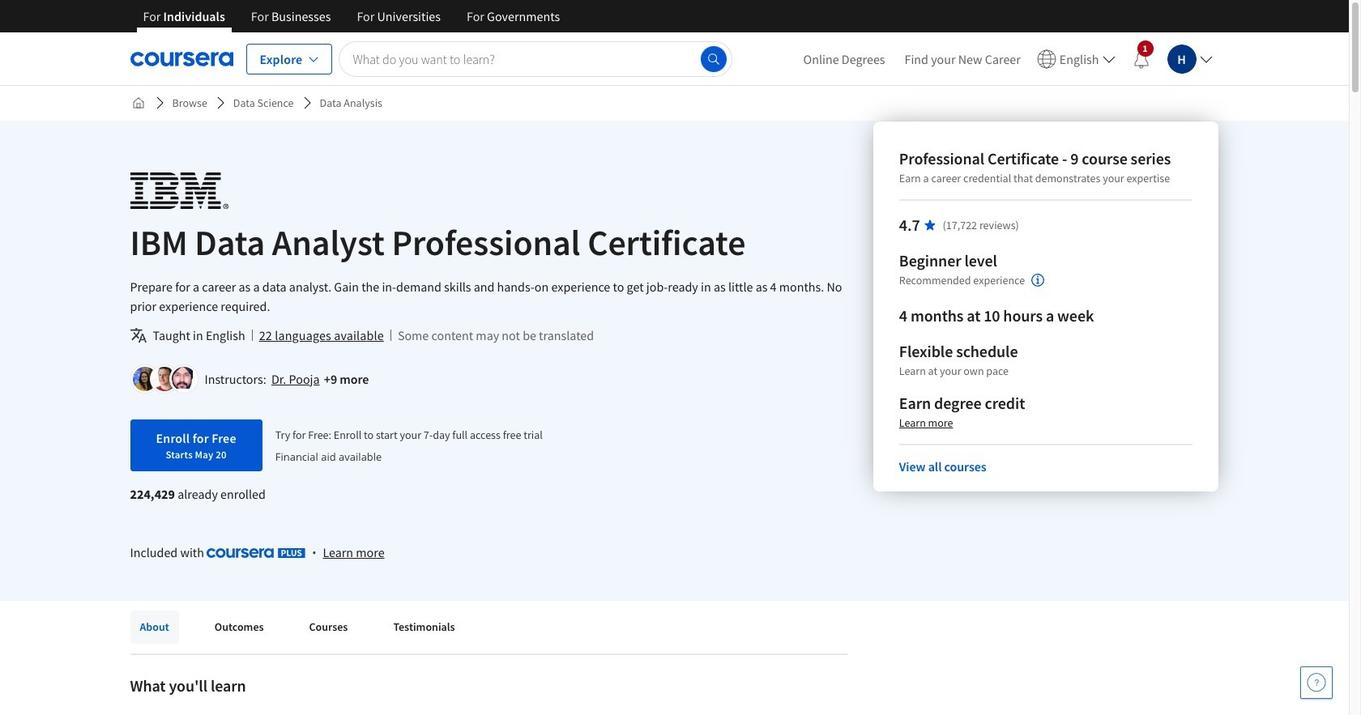 Task type: vqa. For each thing, say whether or not it's contained in the screenshot.
group
no



Task type: describe. For each thing, give the bounding box(es) containing it.
home image
[[132, 96, 145, 109]]

learn more about degree credit element
[[899, 415, 953, 431]]

coursera plus image
[[207, 549, 306, 558]]

coursera image
[[130, 46, 233, 72]]

ibm image
[[130, 173, 228, 209]]

banner navigation
[[130, 0, 573, 45]]



Task type: locate. For each thing, give the bounding box(es) containing it.
joseph santarcangelo image
[[152, 367, 176, 391]]

information about difficulty level pre-requisites. image
[[1032, 274, 1045, 287]]

None search field
[[339, 41, 732, 77]]

help center image
[[1307, 673, 1327, 693]]

rav ahuja image
[[171, 367, 196, 391]]

What do you want to learn? text field
[[339, 41, 732, 77]]

menu
[[794, 32, 1219, 85]]

dr. pooja image
[[132, 367, 157, 391]]



